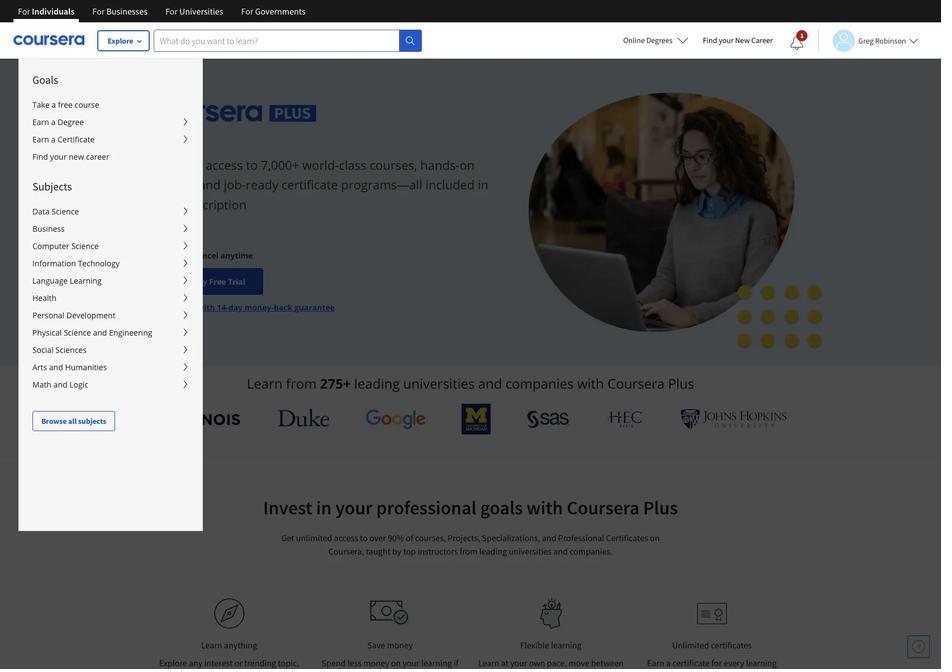 Task type: vqa. For each thing, say whether or not it's contained in the screenshot.
or
yes



Task type: locate. For each thing, give the bounding box(es) containing it.
to up ready
[[246, 157, 258, 173]]

0 vertical spatial certificate
[[282, 176, 338, 193]]

0 vertical spatial courses,
[[370, 157, 417, 173]]

online degrees button
[[614, 28, 697, 53]]

1 vertical spatial universities
[[509, 546, 552, 557]]

1 horizontal spatial explore
[[159, 658, 187, 669]]

at
[[501, 658, 509, 669]]

and up subscription
[[199, 176, 221, 193]]

0 horizontal spatial learn
[[201, 640, 222, 651]]

1 horizontal spatial leading
[[479, 546, 507, 557]]

1 vertical spatial on
[[650, 533, 660, 544]]

on inside unlimited access to 7,000+ world-class courses, hands-on projects, and job-ready certificate programs—all included in your subscription
[[460, 157, 475, 173]]

online
[[623, 35, 645, 45]]

unlimited inside unlimited access to 7,000+ world-class courses, hands-on projects, and job-ready certificate programs—all included in your subscription
[[146, 157, 202, 173]]

0 vertical spatial on
[[460, 157, 475, 173]]

universities up university of michigan 'image'
[[403, 374, 475, 393]]

7-
[[185, 276, 193, 287]]

learn inside learn at your own pace, move between
[[478, 658, 499, 669]]

from left 275+
[[286, 374, 317, 393]]

1 horizontal spatial unlimited
[[672, 640, 709, 651]]

0 vertical spatial leading
[[354, 374, 400, 393]]

1 vertical spatial unlimited
[[672, 640, 709, 651]]

0 vertical spatial access
[[206, 157, 243, 173]]

money up spend less money on your learning if
[[387, 640, 413, 651]]

0 vertical spatial day
[[193, 276, 207, 287]]

money inside spend less money on your learning if
[[363, 658, 389, 669]]

get
[[281, 533, 294, 544]]

find your new career
[[703, 35, 773, 45]]

money-
[[245, 303, 274, 313]]

for individuals
[[18, 6, 75, 17]]

None search field
[[154, 29, 422, 52]]

to left the over
[[360, 533, 368, 544]]

flexible
[[520, 640, 549, 651]]

universities
[[403, 374, 475, 393], [509, 546, 552, 557]]

class
[[339, 157, 367, 173]]

on
[[460, 157, 475, 173], [650, 533, 660, 544], [391, 658, 401, 669]]

your down save money
[[403, 658, 420, 669]]

included
[[426, 176, 475, 193]]

0 vertical spatial universities
[[403, 374, 475, 393]]

for
[[18, 6, 30, 17], [92, 6, 105, 17], [165, 6, 178, 17], [241, 6, 253, 17]]

with inside button
[[197, 303, 215, 313]]

learning
[[551, 640, 582, 651], [421, 658, 452, 669], [746, 658, 777, 669]]

explore down for businesses
[[108, 36, 133, 46]]

over
[[370, 533, 386, 544]]

2 horizontal spatial learning
[[746, 658, 777, 669]]

1 horizontal spatial to
[[360, 533, 368, 544]]

learning left if
[[421, 658, 452, 669]]

courses, inside unlimited access to 7,000+ world-class courses, hands-on projects, and job-ready certificate programs—all included in your subscription
[[370, 157, 417, 173]]

0 horizontal spatial day
[[193, 276, 207, 287]]

1 vertical spatial from
[[460, 546, 478, 557]]

2 horizontal spatial on
[[650, 533, 660, 544]]

from down projects,
[[460, 546, 478, 557]]

coursera
[[608, 374, 665, 393], [567, 496, 640, 520]]

3 for from the left
[[165, 6, 178, 17]]

greg
[[858, 35, 874, 46]]

for governments
[[241, 6, 306, 17]]

4 for from the left
[[241, 6, 253, 17]]

invest
[[263, 496, 312, 520]]

learning inside earn a certificate for every learning
[[746, 658, 777, 669]]

learning right 'every'
[[746, 658, 777, 669]]

0 horizontal spatial access
[[206, 157, 243, 173]]

find
[[703, 35, 717, 45]]

2 vertical spatial with
[[527, 496, 563, 520]]

0 vertical spatial unlimited
[[146, 157, 202, 173]]

unlimited access to 7,000+ world-class courses, hands-on projects, and job-ready certificate programs—all included in your subscription
[[146, 157, 489, 213]]

1 vertical spatial courses,
[[415, 533, 446, 544]]

greg robinson button
[[818, 29, 919, 52]]

leading inside get unlimited access to over 90% of courses, projects, specializations, and professional certificates on coursera, taught by top instructors from leading universities and companies.
[[479, 546, 507, 557]]

1 vertical spatial access
[[334, 533, 358, 544]]

with right companies
[[577, 374, 604, 393]]

sas image
[[527, 411, 569, 428]]

learn anything image
[[214, 599, 245, 629]]

money
[[387, 640, 413, 651], [363, 658, 389, 669]]

day left money-
[[228, 303, 243, 313]]

anything
[[224, 640, 257, 651]]

1 horizontal spatial day
[[228, 303, 243, 313]]

and
[[199, 176, 221, 193], [478, 374, 502, 393], [542, 533, 556, 544], [554, 546, 568, 557]]

1 horizontal spatial with
[[527, 496, 563, 520]]

career
[[751, 35, 773, 45]]

1 horizontal spatial in
[[478, 176, 489, 193]]

access
[[206, 157, 243, 173], [334, 533, 358, 544]]

access up job-
[[206, 157, 243, 173]]

if
[[454, 658, 459, 669]]

2 horizontal spatial with
[[577, 374, 604, 393]]

pace,
[[547, 658, 567, 669]]

universities down 'specializations,' at the right bottom
[[509, 546, 552, 557]]

in right included
[[478, 176, 489, 193]]

anytime
[[221, 251, 253, 261]]

0 vertical spatial to
[[246, 157, 258, 173]]

money down save
[[363, 658, 389, 669]]

1 vertical spatial money
[[363, 658, 389, 669]]

unlimited for unlimited access to 7,000+ world-class courses, hands-on projects, and job-ready certificate programs—all included in your subscription
[[146, 157, 202, 173]]

1 vertical spatial to
[[360, 533, 368, 544]]

1 vertical spatial leading
[[479, 546, 507, 557]]

learn left at
[[478, 658, 499, 669]]

and left professional
[[542, 533, 556, 544]]

save money image
[[370, 601, 410, 627]]

learn for learn from 275+ leading universities and companies with coursera plus
[[247, 374, 283, 393]]

of
[[406, 533, 413, 544]]

90%
[[388, 533, 404, 544]]

unlimited
[[146, 157, 202, 173], [672, 640, 709, 651]]

0 horizontal spatial with
[[197, 303, 215, 313]]

for left universities
[[165, 6, 178, 17]]

2 vertical spatial on
[[391, 658, 401, 669]]

0 horizontal spatial learning
[[421, 658, 452, 669]]

learning inside spend less money on your learning if
[[421, 658, 452, 669]]

coursera up the hec paris 'image'
[[608, 374, 665, 393]]

duke university image
[[278, 409, 329, 427]]

0 horizontal spatial explore
[[108, 36, 133, 46]]

your
[[719, 35, 734, 45], [146, 196, 173, 213], [335, 496, 373, 520], [403, 658, 420, 669], [510, 658, 527, 669]]

for left businesses at the left of the page
[[92, 6, 105, 17]]

coursera up professional
[[567, 496, 640, 520]]

for left individuals
[[18, 6, 30, 17]]

0 vertical spatial plus
[[668, 374, 694, 393]]

learn up duke university image
[[247, 374, 283, 393]]

on down save money
[[391, 658, 401, 669]]

between
[[591, 658, 624, 669]]

world-
[[302, 157, 339, 173]]

certificates
[[606, 533, 648, 544]]

0 horizontal spatial on
[[391, 658, 401, 669]]

on up included
[[460, 157, 475, 173]]

0 horizontal spatial universities
[[403, 374, 475, 393]]

explore
[[108, 36, 133, 46], [159, 658, 187, 669]]

2 for from the left
[[92, 6, 105, 17]]

0 vertical spatial explore
[[108, 36, 133, 46]]

learn
[[247, 374, 283, 393], [201, 640, 222, 651], [478, 658, 499, 669]]

day left the "free"
[[193, 276, 207, 287]]

companies.
[[570, 546, 613, 557]]

0 horizontal spatial unlimited
[[146, 157, 202, 173]]

for for universities
[[165, 6, 178, 17]]

leading up google image
[[354, 374, 400, 393]]

your right at
[[510, 658, 527, 669]]

banner navigation
[[9, 0, 314, 22]]

1 vertical spatial learn
[[201, 640, 222, 651]]

1 horizontal spatial from
[[460, 546, 478, 557]]

day inside button
[[228, 303, 243, 313]]

to
[[246, 157, 258, 173], [360, 533, 368, 544]]

0 horizontal spatial from
[[286, 374, 317, 393]]

unlimited up projects,
[[146, 157, 202, 173]]

every
[[724, 658, 744, 669]]

your inside learn at your own pace, move between
[[510, 658, 527, 669]]

ready
[[246, 176, 278, 193]]

save
[[367, 640, 385, 651]]

certificate
[[282, 176, 338, 193], [673, 658, 710, 669]]

1 horizontal spatial access
[[334, 533, 358, 544]]

1 for from the left
[[18, 6, 30, 17]]

on right certificates
[[650, 533, 660, 544]]

2 horizontal spatial learn
[[478, 658, 499, 669]]

businesses
[[106, 6, 148, 17]]

0 vertical spatial in
[[478, 176, 489, 193]]

specializations,
[[482, 533, 540, 544]]

start
[[164, 276, 184, 287]]

universities
[[179, 6, 223, 17]]

1 vertical spatial coursera
[[567, 496, 640, 520]]

1 vertical spatial certificate
[[673, 658, 710, 669]]

unlimited up earn a certificate for every learning
[[672, 640, 709, 651]]

explore left any
[[159, 658, 187, 669]]

1 horizontal spatial universities
[[509, 546, 552, 557]]

day inside button
[[193, 276, 207, 287]]

robinson
[[875, 35, 906, 46]]

access up coursera,
[[334, 533, 358, 544]]

certificate right a
[[673, 658, 710, 669]]

0 horizontal spatial certificate
[[282, 176, 338, 193]]

your down projects,
[[146, 196, 173, 213]]

explore button
[[98, 31, 149, 51]]

certificate inside unlimited access to 7,000+ world-class courses, hands-on projects, and job-ready certificate programs—all included in your subscription
[[282, 176, 338, 193]]

/month,
[[160, 251, 192, 261]]

your up the over
[[335, 496, 373, 520]]

explore inside explore any interest or trending topic,
[[159, 658, 187, 669]]

certificate down world-
[[282, 176, 338, 193]]

0 horizontal spatial in
[[316, 496, 332, 520]]

learning up 'pace,'
[[551, 640, 582, 651]]

courses, up programs—all
[[370, 157, 417, 173]]

2 vertical spatial learn
[[478, 658, 499, 669]]

learn up interest
[[201, 640, 222, 651]]

1 horizontal spatial learning
[[551, 640, 582, 651]]

What do you want to learn? text field
[[154, 29, 400, 52]]

leading down 'specializations,' at the right bottom
[[479, 546, 507, 557]]

1 vertical spatial explore
[[159, 658, 187, 669]]

access inside unlimited access to 7,000+ world-class courses, hands-on projects, and job-ready certificate programs—all included in your subscription
[[206, 157, 243, 173]]

with right goals at the right bottom of page
[[527, 496, 563, 520]]

learning for earn a certificate for every learning
[[746, 658, 777, 669]]

less
[[347, 658, 362, 669]]

1 vertical spatial day
[[228, 303, 243, 313]]

0 vertical spatial coursera
[[608, 374, 665, 393]]

for left governments at the top left of page
[[241, 6, 253, 17]]

1
[[800, 31, 804, 40]]

back
[[274, 303, 292, 313]]

trial
[[228, 276, 245, 287]]

1 horizontal spatial learn
[[247, 374, 283, 393]]

plus
[[668, 374, 694, 393], [643, 496, 678, 520]]

governments
[[255, 6, 306, 17]]

0 horizontal spatial to
[[246, 157, 258, 173]]

new
[[735, 35, 750, 45]]

1 horizontal spatial certificate
[[673, 658, 710, 669]]

1 vertical spatial in
[[316, 496, 332, 520]]

explore inside popup button
[[108, 36, 133, 46]]

learn for learn at your own pace, move between
[[478, 658, 499, 669]]

with left 14-
[[197, 303, 215, 313]]

courses,
[[370, 157, 417, 173], [415, 533, 446, 544]]

courses, up instructors
[[415, 533, 446, 544]]

1 horizontal spatial on
[[460, 157, 475, 173]]

in up the unlimited
[[316, 496, 332, 520]]

/year with 14-day money-back guarantee button
[[146, 302, 335, 314]]

access inside get unlimited access to over 90% of courses, projects, specializations, and professional certificates on coursera, taught by top instructors from leading universities and companies.
[[334, 533, 358, 544]]

0 vertical spatial with
[[197, 303, 215, 313]]

0 vertical spatial learn
[[247, 374, 283, 393]]



Task type: describe. For each thing, give the bounding box(es) containing it.
projects,
[[448, 533, 480, 544]]

move
[[569, 658, 590, 669]]

14-
[[217, 303, 228, 313]]

on inside get unlimited access to over 90% of courses, projects, specializations, and professional certificates on coursera, taught by top instructors from leading universities and companies.
[[650, 533, 660, 544]]

hands-
[[420, 157, 460, 173]]

certificates
[[711, 640, 752, 651]]

/year with 14-day money-back guarantee
[[175, 303, 335, 313]]

job-
[[224, 176, 246, 193]]

0 horizontal spatial leading
[[354, 374, 400, 393]]

taught
[[366, 546, 391, 557]]

in inside unlimited access to 7,000+ world-class courses, hands-on projects, and job-ready certificate programs—all included in your subscription
[[478, 176, 489, 193]]

spend less money on your learning if
[[321, 658, 460, 670]]

learning for spend less money on your learning if
[[421, 658, 452, 669]]

greg robinson
[[858, 35, 906, 46]]

explore for explore
[[108, 36, 133, 46]]

johns hopkins university image
[[681, 409, 787, 430]]

learn from 275+ leading universities and companies with coursera plus
[[247, 374, 694, 393]]

instructors
[[418, 546, 458, 557]]

guarantee
[[294, 303, 335, 313]]

top
[[403, 546, 416, 557]]

coursera plus image
[[146, 105, 316, 122]]

learn at your own pace, move between
[[478, 658, 624, 670]]

degrees
[[646, 35, 673, 45]]

to inside unlimited access to 7,000+ world-class courses, hands-on projects, and job-ready certificate programs—all included in your subscription
[[246, 157, 258, 173]]

interest
[[204, 658, 233, 669]]

universities inside get unlimited access to over 90% of courses, projects, specializations, and professional certificates on coursera, taught by top instructors from leading universities and companies.
[[509, 546, 552, 557]]

or
[[234, 658, 242, 669]]

save money
[[367, 640, 413, 651]]

for for governments
[[241, 6, 253, 17]]

and down professional
[[554, 546, 568, 557]]

for universities
[[165, 6, 223, 17]]

unlimited
[[296, 533, 332, 544]]

your inside spend less money on your learning if
[[403, 658, 420, 669]]

online degrees
[[623, 35, 673, 45]]

your right find
[[719, 35, 734, 45]]

/year
[[175, 303, 195, 313]]

0 vertical spatial money
[[387, 640, 413, 651]]

flexible learning image
[[532, 599, 570, 629]]

and inside unlimited access to 7,000+ world-class courses, hands-on projects, and job-ready certificate programs—all included in your subscription
[[199, 176, 221, 193]]

coursera,
[[328, 546, 364, 557]]

find your new career link
[[697, 34, 779, 48]]

goals
[[480, 496, 523, 520]]

learn anything
[[201, 640, 257, 651]]

on inside spend less money on your learning if
[[391, 658, 401, 669]]

subscription
[[176, 196, 247, 213]]

spend
[[322, 658, 346, 669]]

to inside get unlimited access to over 90% of courses, projects, specializations, and professional certificates on coursera, taught by top instructors from leading universities and companies.
[[360, 533, 368, 544]]

a
[[666, 658, 671, 669]]

for businesses
[[92, 6, 148, 17]]

275+
[[320, 374, 351, 393]]

earn
[[647, 658, 664, 669]]

get unlimited access to over 90% of courses, projects, specializations, and professional certificates on coursera, taught by top instructors from leading universities and companies.
[[281, 533, 660, 557]]

/month, cancel anytime
[[160, 251, 253, 261]]

for for individuals
[[18, 6, 30, 17]]

earn a certificate for every learning
[[647, 658, 777, 670]]

professional
[[376, 496, 477, 520]]

1 vertical spatial with
[[577, 374, 604, 393]]

and up university of michigan 'image'
[[478, 374, 502, 393]]

certificate inside earn a certificate for every learning
[[673, 658, 710, 669]]

university of michigan image
[[462, 404, 491, 435]]

show notifications image
[[790, 36, 804, 50]]

coursera image
[[13, 31, 84, 49]]

unlimited certificates image
[[697, 603, 727, 625]]

your inside unlimited access to 7,000+ world-class courses, hands-on projects, and job-ready certificate programs—all included in your subscription
[[146, 196, 173, 213]]

companies
[[506, 374, 574, 393]]

for for businesses
[[92, 6, 105, 17]]

professional
[[558, 533, 604, 544]]

flexible learning
[[520, 640, 582, 651]]

start 7-day free trial button
[[146, 268, 263, 295]]

trending
[[244, 658, 276, 669]]

for
[[712, 658, 722, 669]]

by
[[392, 546, 401, 557]]

free
[[209, 276, 226, 287]]

unlimited certificates
[[672, 640, 752, 651]]

cancel
[[194, 251, 219, 261]]

individuals
[[32, 6, 75, 17]]

help center image
[[912, 641, 926, 654]]

1 vertical spatial plus
[[643, 496, 678, 520]]

explore any interest or trending topic,
[[159, 658, 299, 670]]

google image
[[365, 409, 426, 430]]

any
[[189, 658, 202, 669]]

invest in your professional goals with coursera plus
[[263, 496, 678, 520]]

courses, inside get unlimited access to over 90% of courses, projects, specializations, and professional certificates on coursera, taught by top instructors from leading universities and companies.
[[415, 533, 446, 544]]

projects,
[[146, 176, 196, 193]]

university of illinois at urbana-champaign image
[[154, 411, 241, 428]]

from inside get unlimited access to over 90% of courses, projects, specializations, and professional certificates on coursera, taught by top instructors from leading universities and companies.
[[460, 546, 478, 557]]

7,000+
[[261, 157, 299, 173]]

start 7-day free trial
[[164, 276, 245, 287]]

unlimited for unlimited certificates
[[672, 640, 709, 651]]

topic,
[[278, 658, 299, 669]]

1 button
[[781, 30, 813, 56]]

own
[[529, 658, 545, 669]]

0 vertical spatial from
[[286, 374, 317, 393]]

learn for learn anything
[[201, 640, 222, 651]]

explore for explore any interest or trending topic,
[[159, 658, 187, 669]]

hec paris image
[[606, 408, 645, 431]]

programs—all
[[341, 176, 422, 193]]



